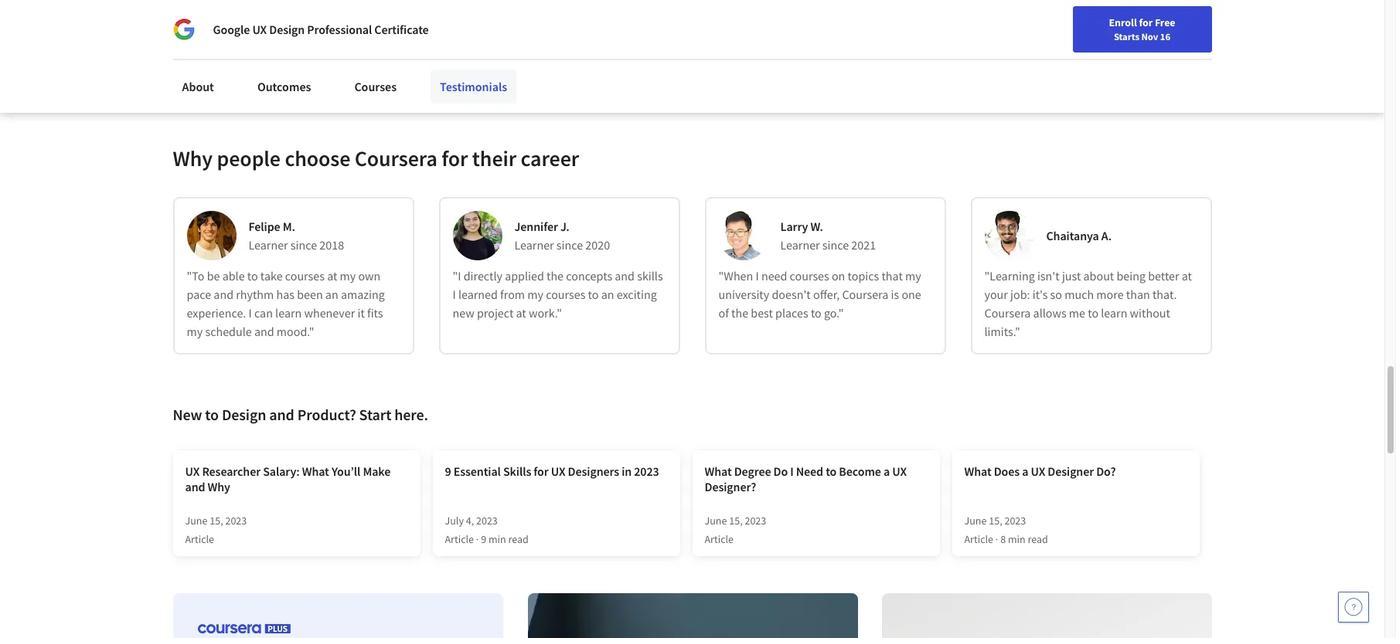 Task type: locate. For each thing, give the bounding box(es) containing it.
1 horizontal spatial read
[[1028, 533, 1049, 547]]

· left 8 at the bottom right
[[996, 533, 999, 547]]

and inside "i directly applied the concepts and skills i learned from my courses to an exciting new project at work."
[[615, 268, 635, 284]]

min for essential
[[489, 533, 506, 547]]

2023 inside july 4, 2023 article · 9 min read
[[476, 514, 498, 528]]

1 june 15, 2023 article from the left
[[185, 514, 247, 547]]

0 horizontal spatial learner
[[249, 237, 288, 253]]

· inside july 4, 2023 article · 9 min read
[[476, 533, 479, 547]]

since for m.
[[291, 237, 317, 253]]

an down concepts
[[602, 287, 615, 302]]

2020
[[586, 237, 610, 253]]

0 horizontal spatial since
[[291, 237, 317, 253]]

to
[[247, 268, 258, 284], [588, 287, 599, 302], [811, 305, 822, 321], [1088, 305, 1099, 321], [205, 405, 219, 425], [826, 464, 837, 480]]

2 horizontal spatial what
[[965, 464, 992, 480]]

0 vertical spatial why
[[173, 145, 213, 172]]

the right applied
[[547, 268, 564, 284]]

1 a from the left
[[884, 464, 890, 480]]

1 horizontal spatial 9
[[481, 533, 487, 547]]

and down new
[[185, 480, 205, 495]]

to inside "i directly applied the concepts and skills i learned from my courses to an exciting new project at work."
[[588, 287, 599, 302]]

more
[[1097, 287, 1124, 302]]

1 what from the left
[[302, 464, 329, 480]]

larry
[[781, 219, 809, 234]]

3 learner from the left
[[781, 237, 820, 253]]

choose
[[285, 145, 351, 172]]

read down the skills at the bottom left
[[509, 533, 529, 547]]

1 horizontal spatial coursera
[[843, 287, 889, 302]]

2 since from the left
[[557, 237, 583, 253]]

career
[[521, 145, 579, 172]]

june 15, 2023 article · 8 min read
[[965, 514, 1049, 547]]

what for what does a ux designer do?
[[965, 464, 992, 480]]

1 horizontal spatial learner
[[515, 237, 554, 253]]

0 horizontal spatial design
[[222, 405, 266, 425]]

1 vertical spatial design
[[222, 405, 266, 425]]

2 vertical spatial coursera
[[985, 305, 1031, 321]]

9 down essential
[[481, 533, 487, 547]]

june 15, 2023 article for ux researcher salary: what you'll make and why
[[185, 514, 247, 547]]

since down m.
[[291, 237, 317, 253]]

3 since from the left
[[823, 237, 849, 253]]

learn inside "learning isn't just about being better at your job: it's so much more than that. coursera allows me to learn without limits."
[[1102, 305, 1128, 321]]

courses up the been
[[285, 268, 325, 284]]

3 june from the left
[[965, 514, 987, 528]]

2021
[[852, 237, 877, 253]]

2023
[[634, 464, 660, 480], [225, 514, 247, 528], [476, 514, 498, 528], [745, 514, 767, 528], [1005, 514, 1027, 528]]

learn for more
[[1102, 305, 1128, 321]]

1 article from the left
[[185, 533, 214, 547]]

0 vertical spatial for
[[1140, 15, 1153, 29]]

why people choose coursera for their career
[[173, 145, 579, 172]]

1 horizontal spatial what
[[705, 464, 732, 480]]

1 horizontal spatial learn
[[1102, 305, 1128, 321]]

i left can
[[249, 305, 252, 321]]

2 june from the left
[[705, 514, 727, 528]]

0 vertical spatial the
[[547, 268, 564, 284]]

felipe
[[249, 219, 280, 234]]

i inside "to be able to take courses at my own pace and rhythm has been an amazing experience. i can learn whenever it fits my schedule and mood."
[[249, 305, 252, 321]]

i right do
[[791, 464, 794, 480]]

0 horizontal spatial at
[[327, 268, 338, 284]]

an inside "i directly applied the concepts and skills i learned from my courses to an exciting new project at work."
[[602, 287, 615, 302]]

at for better
[[1183, 268, 1193, 284]]

article left 8 at the bottom right
[[965, 533, 994, 547]]

2 read from the left
[[1028, 533, 1049, 547]]

at down the from
[[516, 305, 527, 321]]

coursera inside "learning isn't just about being better at your job: it's so much more than that. coursera allows me to learn without limits."
[[985, 305, 1031, 321]]

1 min from the left
[[489, 533, 506, 547]]

start
[[359, 405, 392, 425]]

what left you'll
[[302, 464, 329, 480]]

been
[[297, 287, 323, 302]]

2023 right 4,
[[476, 514, 498, 528]]

and inside "ux researcher salary: what you'll make and why"
[[185, 480, 205, 495]]

2 horizontal spatial for
[[1140, 15, 1153, 29]]

that.
[[1153, 287, 1178, 302]]

15, inside june 15, 2023 article · 8 min read
[[989, 514, 1003, 528]]

the inside "when i need courses on topics that my university doesn't offer, coursera is one of the best places to go."
[[732, 305, 749, 321]]

it's
[[1033, 287, 1048, 302]]

can
[[254, 305, 273, 321]]

for up nov
[[1140, 15, 1153, 29]]

people
[[217, 145, 281, 172]]

for inside enroll for free starts nov 16
[[1140, 15, 1153, 29]]

courses up offer,
[[790, 268, 830, 284]]

for
[[1140, 15, 1153, 29], [442, 145, 468, 172], [534, 464, 549, 480]]

2 vertical spatial for
[[534, 464, 549, 480]]

june 15, 2023 article down "researcher"
[[185, 514, 247, 547]]

my up work."
[[528, 287, 544, 302]]

learn inside "to be able to take courses at my own pace and rhythm has been an amazing experience. i can learn whenever it fits my schedule and mood."
[[275, 305, 302, 321]]

an up whenever
[[326, 287, 339, 302]]

since
[[291, 237, 317, 253], [557, 237, 583, 253], [823, 237, 849, 253]]

without
[[1131, 305, 1171, 321]]

and up exciting
[[615, 268, 635, 284]]

1 15, from the left
[[210, 514, 223, 528]]

at down 2018
[[327, 268, 338, 284]]

2023 up 8 at the bottom right
[[1005, 514, 1027, 528]]

what does a ux designer do?
[[965, 464, 1117, 480]]

since down w.
[[823, 237, 849, 253]]

1 vertical spatial 9
[[481, 533, 487, 547]]

0 horizontal spatial a
[[884, 464, 890, 480]]

0 horizontal spatial june
[[185, 514, 208, 528]]

to right me
[[1088, 305, 1099, 321]]

2 what from the left
[[705, 464, 732, 480]]

design up hours on the top left of the page
[[269, 22, 305, 37]]

read right 8 at the bottom right
[[1028, 533, 1049, 547]]

1 horizontal spatial design
[[269, 22, 305, 37]]

i inside "when i need courses on topics that my university doesn't offer, coursera is one of the best places to go."
[[756, 268, 759, 284]]

15, down designer?
[[730, 514, 743, 528]]

a right become
[[884, 464, 890, 480]]

min down the skills at the bottom left
[[489, 533, 506, 547]]

1 horizontal spatial since
[[557, 237, 583, 253]]

june for what does a ux designer do?
[[965, 514, 987, 528]]

0 vertical spatial design
[[269, 22, 305, 37]]

learner down 'felipe'
[[249, 237, 288, 253]]

1 horizontal spatial the
[[732, 305, 749, 321]]

to right need on the bottom of the page
[[826, 464, 837, 480]]

just
[[1063, 268, 1082, 284]]

take
[[261, 268, 283, 284]]

to inside "learning isn't just about being better at your job: it's so much more than that. coursera allows me to learn without limits."
[[1088, 305, 1099, 321]]

hours
[[269, 61, 295, 75]]

3 15, from the left
[[989, 514, 1003, 528]]

·
[[476, 533, 479, 547], [996, 533, 999, 547]]

learner down jennifer
[[515, 237, 554, 253]]

2 horizontal spatial courses
[[790, 268, 830, 284]]

since for j.
[[557, 237, 583, 253]]

1 read from the left
[[509, 533, 529, 547]]

article for what does a ux designer do?
[[965, 533, 994, 547]]

google image
[[173, 19, 195, 40]]

what left the degree
[[705, 464, 732, 480]]

1 june from the left
[[185, 514, 208, 528]]

read for skills
[[509, 533, 529, 547]]

it
[[358, 305, 365, 321]]

doesn't
[[772, 287, 811, 302]]

1 vertical spatial for
[[442, 145, 468, 172]]

is
[[892, 287, 900, 302]]

coursera down "topics"
[[843, 287, 889, 302]]

0 horizontal spatial what
[[302, 464, 329, 480]]

degree
[[735, 464, 772, 480]]

allows
[[1034, 305, 1067, 321]]

9 left essential
[[445, 464, 451, 480]]

at
[[327, 268, 338, 284], [1183, 268, 1193, 284], [516, 305, 527, 321]]

do?
[[1097, 464, 1117, 480]]

so
[[1051, 287, 1063, 302]]

why left people
[[173, 145, 213, 172]]

· inside june 15, 2023 article · 8 min read
[[996, 533, 999, 547]]

learn for has
[[275, 305, 302, 321]]

0 horizontal spatial courses
[[285, 268, 325, 284]]

june inside june 15, 2023 article · 8 min read
[[965, 514, 987, 528]]

courses up work."
[[546, 287, 586, 302]]

1 horizontal spatial a
[[1023, 464, 1029, 480]]

article for what degree do i need to become a ux designer?
[[705, 533, 734, 547]]

design right new
[[222, 405, 266, 425]]

since inside jennifer j. learner since 2020
[[557, 237, 583, 253]]

et
[[586, 36, 599, 56]]

1 horizontal spatial courses
[[546, 287, 586, 302]]

learner for felipe
[[249, 237, 288, 253]]

to left go."
[[811, 305, 822, 321]]

0 horizontal spatial read
[[509, 533, 529, 547]]

since down the j.
[[557, 237, 583, 253]]

article down july
[[445, 533, 474, 547]]

2 horizontal spatial june
[[965, 514, 987, 528]]

2 article from the left
[[445, 533, 474, 547]]

at inside "to be able to take courses at my own pace and rhythm has been an amazing experience. i can learn whenever it fits my schedule and mood."
[[327, 268, 338, 284]]

"when
[[719, 268, 754, 284]]

"learning isn't just about being better at your job: it's so much more than that. coursera allows me to learn without limits."
[[985, 268, 1193, 340]]

1 · from the left
[[476, 533, 479, 547]]

15, down "researcher"
[[210, 514, 223, 528]]

show notifications image
[[1177, 19, 1195, 38]]

article inside july 4, 2023 article · 9 min read
[[445, 533, 474, 547]]

article inside june 15, 2023 article · 8 min read
[[965, 533, 994, 547]]

read inside july 4, 2023 article · 9 min read
[[509, 533, 529, 547]]

2023 for ux researcher salary: what you'll make and why
[[225, 514, 247, 528]]

my up one
[[906, 268, 922, 284]]

learn down 'more'
[[1102, 305, 1128, 321]]

1 vertical spatial why
[[208, 480, 230, 495]]

1 horizontal spatial min
[[1009, 533, 1026, 547]]

has
[[277, 287, 295, 302]]

min inside july 4, 2023 article · 9 min read
[[489, 533, 506, 547]]

article
[[185, 533, 214, 547], [445, 533, 474, 547], [705, 533, 734, 547], [965, 533, 994, 547]]

1 horizontal spatial 15,
[[730, 514, 743, 528]]

to up the rhythm
[[247, 268, 258, 284]]

0 horizontal spatial june 15, 2023 article
[[185, 514, 247, 547]]

amazing
[[341, 287, 385, 302]]

2023 for 9 essential skills for ux designers in 2023
[[476, 514, 498, 528]]

to inside what degree do i need to become a ux designer?
[[826, 464, 837, 480]]

a.
[[1102, 228, 1112, 244]]

2 15, from the left
[[730, 514, 743, 528]]

2 june 15, 2023 article from the left
[[705, 514, 767, 547]]

and
[[615, 268, 635, 284], [214, 287, 234, 302], [254, 324, 274, 340], [269, 405, 295, 425], [185, 480, 205, 495]]

learner down larry
[[781, 237, 820, 253]]

2023 for what does a ux designer do?
[[1005, 514, 1027, 528]]

15, for researcher
[[210, 514, 223, 528]]

0 horizontal spatial the
[[547, 268, 564, 284]]

· down essential
[[476, 533, 479, 547]]

go."
[[825, 305, 844, 321]]

skills
[[638, 268, 663, 284]]

june 15, 2023 article
[[185, 514, 247, 547], [705, 514, 767, 547]]

0 horizontal spatial for
[[442, 145, 468, 172]]

2023 down designer?
[[745, 514, 767, 528]]

1 horizontal spatial at
[[516, 305, 527, 321]]

what left does
[[965, 464, 992, 480]]

2 learner from the left
[[515, 237, 554, 253]]

1 vertical spatial coursera
[[843, 287, 889, 302]]

1 horizontal spatial june
[[705, 514, 727, 528]]

what for what degree do i need to become a ux designer?
[[705, 464, 732, 480]]

learner inside felipe m. learner since 2018
[[249, 237, 288, 253]]

3 article from the left
[[705, 533, 734, 547]]

3 what from the left
[[965, 464, 992, 480]]

2 horizontal spatial since
[[823, 237, 849, 253]]

1 learner from the left
[[249, 237, 288, 253]]

learner inside jennifer j. learner since 2020
[[515, 237, 554, 253]]

2018
[[320, 237, 344, 253]]

need
[[762, 268, 788, 284]]

1 horizontal spatial june 15, 2023 article
[[705, 514, 767, 547]]

since for w.
[[823, 237, 849, 253]]

outcomes
[[258, 79, 311, 94]]

1 an from the left
[[326, 287, 339, 302]]

free
[[1156, 15, 1176, 29]]

0 horizontal spatial ·
[[476, 533, 479, 547]]

2023 inside june 15, 2023 article · 8 min read
[[1005, 514, 1027, 528]]

ux right become
[[893, 464, 907, 480]]

for right the skills at the bottom left
[[534, 464, 549, 480]]

se
[[602, 36, 617, 56]]

1 horizontal spatial an
[[602, 287, 615, 302]]

june
[[185, 514, 208, 528], [705, 514, 727, 528], [965, 514, 987, 528]]

15, up 8 at the bottom right
[[989, 514, 1003, 528]]

since inside "larry w. learner since 2021"
[[823, 237, 849, 253]]

coursera up limits."
[[985, 305, 1031, 321]]

learner inside "larry w. learner since 2021"
[[781, 237, 820, 253]]

· for essential
[[476, 533, 479, 547]]

2 horizontal spatial at
[[1183, 268, 1193, 284]]

whenever
[[304, 305, 355, 321]]

0 horizontal spatial 15,
[[210, 514, 223, 528]]

article down "researcher"
[[185, 533, 214, 547]]

0 horizontal spatial coursera
[[355, 145, 438, 172]]

None search field
[[220, 10, 592, 41]]

i inside "i directly applied the concepts and skills i learned from my courses to an exciting new project at work."
[[453, 287, 456, 302]]

ux inside "ux researcher salary: what you'll make and why"
[[185, 464, 200, 480]]

project
[[477, 305, 514, 321]]

2023 down "researcher"
[[225, 514, 247, 528]]

1 since from the left
[[291, 237, 317, 253]]

coursera down courses in the left of the page
[[355, 145, 438, 172]]

the right of on the right
[[732, 305, 749, 321]]

ux right google
[[252, 22, 267, 37]]

and down can
[[254, 324, 274, 340]]

2 · from the left
[[996, 533, 999, 547]]

a right does
[[1023, 464, 1029, 480]]

coursera
[[355, 145, 438, 172], [843, 287, 889, 302], [985, 305, 1031, 321]]

chaitanya a.
[[1047, 228, 1112, 244]]

0 horizontal spatial min
[[489, 533, 506, 547]]

2 horizontal spatial coursera
[[985, 305, 1031, 321]]

i down "i
[[453, 287, 456, 302]]

2 min from the left
[[1009, 533, 1026, 547]]

i left 'need'
[[756, 268, 759, 284]]

why left salary:
[[208, 480, 230, 495]]

experience.
[[187, 305, 246, 321]]

learn down has
[[275, 305, 302, 321]]

concevoir une expérience utilisateur pour le bien commun et se préparer à l'emploi course 7 • 46 hours
[[201, 36, 744, 75]]

16
[[1161, 30, 1171, 43]]

2 horizontal spatial 15,
[[989, 514, 1003, 528]]

0 horizontal spatial an
[[326, 287, 339, 302]]

at right better
[[1183, 268, 1193, 284]]

0 horizontal spatial learn
[[275, 305, 302, 321]]

9 essential skills for ux designers in 2023
[[445, 464, 660, 480]]

2 horizontal spatial learner
[[781, 237, 820, 253]]

1 horizontal spatial ·
[[996, 533, 999, 547]]

at inside "learning isn't just about being better at your job: it's so much more than that. coursera allows me to learn without limits."
[[1183, 268, 1193, 284]]

article down designer?
[[705, 533, 734, 547]]

june 15, 2023 article down designer?
[[705, 514, 767, 547]]

since inside felipe m. learner since 2018
[[291, 237, 317, 253]]

chaitanya
[[1047, 228, 1100, 244]]

to inside "when i need courses on topics that my university doesn't offer, coursera is one of the best places to go."
[[811, 305, 822, 321]]

1 learn from the left
[[275, 305, 302, 321]]

to down concepts
[[588, 287, 599, 302]]

read inside june 15, 2023 article · 8 min read
[[1028, 533, 1049, 547]]

min inside june 15, 2023 article · 8 min read
[[1009, 533, 1026, 547]]

an
[[326, 287, 339, 302], [602, 287, 615, 302]]

min right 8 at the bottom right
[[1009, 533, 1026, 547]]

ux left "researcher"
[[185, 464, 200, 480]]

july 4, 2023 article · 9 min read
[[445, 514, 529, 547]]

for left their
[[442, 145, 468, 172]]

le
[[478, 36, 490, 56]]

0 vertical spatial 9
[[445, 464, 451, 480]]

2 learn from the left
[[1102, 305, 1128, 321]]

1 vertical spatial the
[[732, 305, 749, 321]]

help center image
[[1345, 599, 1364, 617]]

places
[[776, 305, 809, 321]]

what inside what degree do i need to become a ux designer?
[[705, 464, 732, 480]]

2 an from the left
[[602, 287, 615, 302]]

much
[[1065, 287, 1095, 302]]

4 article from the left
[[965, 533, 994, 547]]



Task type: describe. For each thing, give the bounding box(es) containing it.
courses inside "when i need courses on topics that my university doesn't offer, coursera is one of the best places to go."
[[790, 268, 830, 284]]

offer,
[[814, 287, 840, 302]]

testimonials link
[[431, 70, 517, 104]]

ux left designers
[[551, 464, 566, 480]]

"when i need courses on topics that my university doesn't offer, coursera is one of the best places to go."
[[719, 268, 922, 321]]

4,
[[466, 514, 474, 528]]

courses link
[[345, 70, 406, 104]]

nov
[[1142, 30, 1159, 43]]

à
[[680, 36, 688, 56]]

skills
[[504, 464, 532, 480]]

product?
[[298, 405, 356, 425]]

2 a from the left
[[1023, 464, 1029, 480]]

limits."
[[985, 324, 1021, 340]]

ux right does
[[1031, 464, 1046, 480]]

to inside "to be able to take courses at my own pace and rhythm has been an amazing experience. i can learn whenever it fits my schedule and mood."
[[247, 268, 258, 284]]

researcher
[[202, 464, 261, 480]]

concepts
[[566, 268, 613, 284]]

2023 right in
[[634, 464, 660, 480]]

learned
[[459, 287, 498, 302]]

what inside "ux researcher salary: what you'll make and why"
[[302, 464, 329, 480]]

0 vertical spatial coursera
[[355, 145, 438, 172]]

need
[[796, 464, 824, 480]]

enroll for free starts nov 16
[[1110, 15, 1176, 43]]

own
[[359, 268, 381, 284]]

able
[[223, 268, 245, 284]]

to right new
[[205, 405, 219, 425]]

my left own
[[340, 268, 356, 284]]

"i directly applied the concepts and skills i learned from my courses to an exciting new project at work."
[[453, 268, 663, 321]]

that
[[882, 268, 903, 284]]

8
[[1001, 533, 1006, 547]]

directly
[[464, 268, 503, 284]]

better
[[1149, 268, 1180, 284]]

do
[[774, 464, 788, 480]]

on
[[832, 268, 846, 284]]

work."
[[529, 305, 562, 321]]

of
[[719, 305, 729, 321]]

new
[[453, 305, 475, 321]]

"learning
[[985, 268, 1036, 284]]

in
[[622, 464, 632, 480]]

2023 for what degree do i need to become a ux designer?
[[745, 514, 767, 528]]

46
[[256, 61, 267, 75]]

courses inside "i directly applied the concepts and skills i learned from my courses to an exciting new project at work."
[[546, 287, 586, 302]]

june 15, 2023 article for what degree do i need to become a ux designer?
[[705, 514, 767, 547]]

new to design and product? start here.
[[173, 405, 428, 425]]

starts
[[1115, 30, 1140, 43]]

"to
[[187, 268, 205, 284]]

google ux design professional certificate
[[213, 22, 429, 37]]

jennifer
[[515, 219, 558, 234]]

your
[[985, 287, 1009, 302]]

coursera inside "when i need courses on topics that my university doesn't offer, coursera is one of the best places to go."
[[843, 287, 889, 302]]

professional
[[307, 22, 372, 37]]

9 inside july 4, 2023 article · 9 min read
[[481, 533, 487, 547]]

testimonials
[[440, 79, 508, 94]]

bien
[[493, 36, 522, 56]]

0 horizontal spatial 9
[[445, 464, 451, 480]]

new
[[173, 405, 202, 425]]

google
[[213, 22, 250, 37]]

article for 9 essential skills for ux designers in 2023
[[445, 533, 474, 547]]

min for does
[[1009, 533, 1026, 547]]

expérience
[[298, 36, 370, 56]]

isn't
[[1038, 268, 1060, 284]]

article for ux researcher salary: what you'll make and why
[[185, 533, 214, 547]]

utilisateur
[[373, 36, 441, 56]]

i inside what degree do i need to become a ux designer?
[[791, 464, 794, 480]]

be
[[207, 268, 220, 284]]

university
[[719, 287, 770, 302]]

courses
[[355, 79, 397, 94]]

•
[[247, 61, 250, 75]]

learner for larry
[[781, 237, 820, 253]]

enroll
[[1110, 15, 1138, 29]]

larry w. learner since 2021
[[781, 219, 877, 253]]

my down 'experience.'
[[187, 324, 203, 340]]

design for to
[[222, 405, 266, 425]]

designer
[[1048, 464, 1095, 480]]

an inside "to be able to take courses at my own pace and rhythm has been an amazing experience. i can learn whenever it fits my schedule and mood."
[[326, 287, 339, 302]]

pour
[[444, 36, 475, 56]]

j.
[[561, 219, 570, 234]]

read for a
[[1028, 533, 1049, 547]]

the inside "i directly applied the concepts and skills i learned from my courses to an exciting new project at work."
[[547, 268, 564, 284]]

one
[[902, 287, 922, 302]]

exciting
[[617, 287, 657, 302]]

at inside "i directly applied the concepts and skills i learned from my courses to an exciting new project at work."
[[516, 305, 527, 321]]

course
[[201, 61, 233, 75]]

about
[[1084, 268, 1115, 284]]

courses inside "to be able to take courses at my own pace and rhythm has been an amazing experience. i can learn whenever it fits my schedule and mood."
[[285, 268, 325, 284]]

a inside what degree do i need to become a ux designer?
[[884, 464, 890, 480]]

concevoir
[[201, 36, 267, 56]]

design for ux
[[269, 22, 305, 37]]

at for courses
[[327, 268, 338, 284]]

than
[[1127, 287, 1151, 302]]

july
[[445, 514, 464, 528]]

about link
[[173, 70, 223, 104]]

june for what degree do i need to become a ux designer?
[[705, 514, 727, 528]]

job:
[[1011, 287, 1031, 302]]

15, for does
[[989, 514, 1003, 528]]

schedule
[[205, 324, 252, 340]]

essential
[[454, 464, 501, 480]]

m.
[[283, 219, 295, 234]]

english
[[1089, 17, 1126, 33]]

· for does
[[996, 533, 999, 547]]

fits
[[367, 305, 383, 321]]

june for ux researcher salary: what you'll make and why
[[185, 514, 208, 528]]

coursera plus image
[[198, 624, 290, 634]]

their
[[473, 145, 517, 172]]

préparer
[[620, 36, 677, 56]]

and up 'experience.'
[[214, 287, 234, 302]]

why inside "ux researcher salary: what you'll make and why"
[[208, 480, 230, 495]]

designer?
[[705, 480, 757, 495]]

"i
[[453, 268, 461, 284]]

english button
[[1061, 0, 1154, 50]]

and left product? on the left of the page
[[269, 405, 295, 425]]

1 horizontal spatial for
[[534, 464, 549, 480]]

me
[[1070, 305, 1086, 321]]

you'll
[[332, 464, 361, 480]]

make
[[363, 464, 391, 480]]

certificate
[[375, 22, 429, 37]]

my inside "when i need courses on topics that my university doesn't offer, coursera is one of the best places to go."
[[906, 268, 922, 284]]

ux inside what degree do i need to become a ux designer?
[[893, 464, 907, 480]]

learner for jennifer
[[515, 237, 554, 253]]

15, for degree
[[730, 514, 743, 528]]

outcomes link
[[248, 70, 321, 104]]

my inside "i directly applied the concepts and skills i learned from my courses to an exciting new project at work."
[[528, 287, 544, 302]]

pace
[[187, 287, 211, 302]]

ux researcher salary: what you'll make and why
[[185, 464, 391, 495]]



Task type: vqa. For each thing, say whether or not it's contained in the screenshot.
product?
yes



